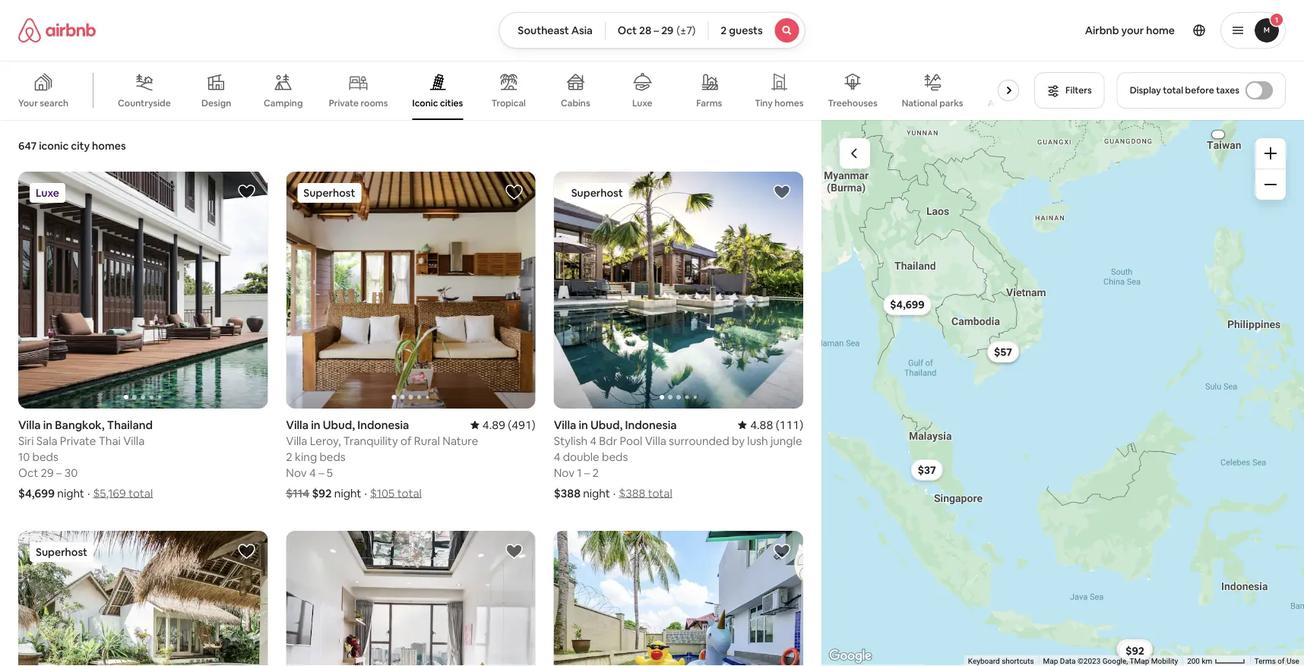 Task type: locate. For each thing, give the bounding box(es) containing it.
0 horizontal spatial nov
[[286, 466, 307, 480]]

2 nov from the left
[[554, 466, 575, 480]]

$92 inside villa in ubud, indonesia villa leroy,  tranquility of rural nature 2 king beds nov 4 – 5 $114 $92 night · $105 total
[[312, 486, 332, 501]]

1 indonesia from the left
[[357, 418, 409, 432]]

0 horizontal spatial 29
[[41, 466, 54, 480]]

29 left 30
[[41, 466, 54, 480]]

· inside villa in ubud, indonesia villa leroy,  tranquility of rural nature 2 king beds nov 4 – 5 $114 $92 night · $105 total
[[364, 486, 367, 501]]

3 · from the left
[[613, 486, 616, 501]]

– inside search box
[[654, 24, 659, 37]]

oct left 28
[[618, 24, 637, 37]]

surrounded
[[669, 434, 730, 448]]

none search field containing southeast asia
[[499, 12, 806, 49]]

4
[[590, 434, 597, 448], [554, 450, 561, 464], [309, 466, 316, 480]]

2 ubud, from the left
[[591, 418, 623, 432]]

3 beds from the left
[[602, 450, 628, 464]]

2 $388 from the left
[[619, 486, 646, 501]]

None search field
[[499, 12, 806, 49]]

bangkok,
[[55, 418, 105, 432]]

nov down double
[[554, 466, 575, 480]]

2
[[721, 24, 727, 37], [286, 450, 293, 464], [593, 466, 599, 480]]

2 horizontal spatial ·
[[613, 486, 616, 501]]

total down surrounded
[[648, 486, 673, 501]]

1 horizontal spatial indonesia
[[625, 418, 677, 432]]

0 horizontal spatial of
[[401, 434, 412, 448]]

in inside villa in ubud, indonesia stylish 4 bdr pool villa surrounded by lush jungle 4 double beds nov 1 – 2 $388 night · $388 total
[[579, 418, 588, 432]]

1 vertical spatial 29
[[41, 466, 54, 480]]

beds inside villa in ubud, indonesia villa leroy,  tranquility of rural nature 2 king beds nov 4 – 5 $114 $92 night · $105 total
[[320, 450, 346, 464]]

0 vertical spatial homes
[[775, 97, 804, 109]]

parks
[[940, 97, 964, 109]]

1 horizontal spatial beds
[[320, 450, 346, 464]]

2 horizontal spatial beds
[[602, 450, 628, 464]]

1 nov from the left
[[286, 466, 307, 480]]

$37 button
[[911, 460, 943, 481]]

1 horizontal spatial $4,699
[[890, 298, 925, 312]]

2 guests
[[721, 24, 763, 37]]

4.89 (491)
[[483, 418, 536, 432]]

1 horizontal spatial 29
[[661, 24, 674, 37]]

0 horizontal spatial ubud,
[[323, 418, 355, 432]]

in up the sala on the left of the page
[[43, 418, 53, 432]]

airbnb your home
[[1085, 24, 1175, 37]]

1 vertical spatial 1
[[577, 466, 582, 480]]

200 km
[[1188, 657, 1215, 666]]

2 left the king
[[286, 450, 293, 464]]

0 vertical spatial oct
[[618, 24, 637, 37]]

oct down 10
[[18, 466, 38, 480]]

1 button
[[1221, 12, 1286, 49]]

beds up the 5
[[320, 450, 346, 464]]

1 horizontal spatial 1
[[1275, 15, 1279, 25]]

$388
[[554, 486, 581, 501], [619, 486, 646, 501]]

1 in from the left
[[43, 418, 53, 432]]

total right $5,169
[[129, 486, 153, 501]]

0 horizontal spatial 1
[[577, 466, 582, 480]]

national parks
[[902, 97, 964, 109]]

homes right tiny
[[775, 97, 804, 109]]

indonesia up 'pool'
[[625, 418, 677, 432]]

$91 button
[[1120, 640, 1151, 661]]

$42 button
[[1119, 640, 1152, 661]]

total inside "villa in bangkok, thailand siri sala private thai villa 10 beds oct 29 – 30 $4,699 night · $5,169 total"
[[129, 486, 153, 501]]

1 horizontal spatial private
[[329, 97, 359, 109]]

display total before taxes
[[1130, 84, 1240, 96]]

1 inside villa in ubud, indonesia stylish 4 bdr pool villa surrounded by lush jungle 4 double beds nov 1 – 2 $388 night · $388 total
[[577, 466, 582, 480]]

0 horizontal spatial ·
[[87, 486, 90, 501]]

2 vertical spatial 4
[[309, 466, 316, 480]]

private
[[329, 97, 359, 109], [60, 434, 96, 448]]

total inside villa in ubud, indonesia villa leroy,  tranquility of rural nature 2 king beds nov 4 – 5 $114 $92 night · $105 total
[[397, 486, 422, 501]]

$4,699
[[890, 298, 925, 312], [18, 486, 55, 501]]

· left $388 total button
[[613, 486, 616, 501]]

0 vertical spatial $92
[[312, 486, 332, 501]]

2 vertical spatial 2
[[593, 466, 599, 480]]

beds down bdr
[[602, 450, 628, 464]]

1 horizontal spatial nov
[[554, 466, 575, 480]]

night left $105
[[334, 486, 361, 501]]

of left rural
[[401, 434, 412, 448]]

add to wishlist: villa in ampang, malaysia image
[[773, 543, 791, 561]]

647
[[18, 139, 37, 153]]

iconic
[[412, 97, 438, 109]]

indonesia inside villa in ubud, indonesia stylish 4 bdr pool villa surrounded by lush jungle 4 double beds nov 1 – 2 $388 night · $388 total
[[625, 418, 677, 432]]

1 vertical spatial private
[[60, 434, 96, 448]]

2 horizontal spatial in
[[579, 418, 588, 432]]

map data ©2023 google, tmap mobility
[[1043, 657, 1178, 666]]

2 indonesia from the left
[[625, 418, 677, 432]]

beds inside villa in ubud, indonesia stylish 4 bdr pool villa surrounded by lush jungle 4 double beds nov 1 – 2 $388 night · $388 total
[[602, 450, 628, 464]]

2 in from the left
[[311, 418, 320, 432]]

night inside villa in ubud, indonesia stylish 4 bdr pool villa surrounded by lush jungle 4 double beds nov 1 – 2 $388 night · $388 total
[[583, 486, 610, 501]]

google,
[[1103, 657, 1128, 666]]

display total before taxes button
[[1117, 72, 1286, 109]]

$57
[[994, 345, 1013, 359]]

add to wishlist: villa in ubud, indonesia image
[[505, 183, 524, 201], [773, 183, 791, 201], [237, 543, 256, 561]]

2 horizontal spatial add to wishlist: villa in ubud, indonesia image
[[773, 183, 791, 201]]

oct
[[618, 24, 637, 37], [18, 466, 38, 480]]

in inside villa in ubud, indonesia villa leroy,  tranquility of rural nature 2 king beds nov 4 – 5 $114 $92 night · $105 total
[[311, 418, 320, 432]]

10
[[18, 450, 30, 464]]

0 horizontal spatial 2
[[286, 450, 293, 464]]

0 vertical spatial of
[[401, 434, 412, 448]]

3 night from the left
[[583, 486, 610, 501]]

private down bangkok,
[[60, 434, 96, 448]]

2 beds from the left
[[320, 450, 346, 464]]

ubud, inside villa in ubud, indonesia villa leroy,  tranquility of rural nature 2 king beds nov 4 – 5 $114 $92 night · $105 total
[[323, 418, 355, 432]]

2 left guests
[[721, 24, 727, 37]]

filters
[[1066, 84, 1092, 96]]

1 horizontal spatial 2
[[593, 466, 599, 480]]

beds down the sala on the left of the page
[[32, 450, 58, 464]]

1 horizontal spatial $388
[[619, 486, 646, 501]]

4 left the 5
[[309, 466, 316, 480]]

0 horizontal spatial oct
[[18, 466, 38, 480]]

night inside "villa in bangkok, thailand siri sala private thai villa 10 beds oct 29 – 30 $4,699 night · $5,169 total"
[[57, 486, 84, 501]]

oct 28 – 29 (±7)
[[618, 24, 696, 37]]

group containing iconic cities
[[0, 61, 1051, 120]]

1 $388 from the left
[[554, 486, 581, 501]]

$388 down 'pool'
[[619, 486, 646, 501]]

0 horizontal spatial beds
[[32, 450, 58, 464]]

1 vertical spatial 4
[[554, 450, 561, 464]]

villa
[[18, 418, 41, 432], [286, 418, 309, 432], [554, 418, 576, 432], [123, 434, 145, 448], [286, 434, 307, 448], [645, 434, 666, 448]]

0 horizontal spatial $4,699
[[18, 486, 55, 501]]

$5,169 total button
[[93, 486, 153, 501]]

1 vertical spatial $92
[[1126, 644, 1145, 658]]

0 horizontal spatial homes
[[92, 139, 126, 153]]

villa in bangkok, thailand siri sala private thai villa 10 beds oct 29 – 30 $4,699 night · $5,169 total
[[18, 418, 153, 501]]

0 vertical spatial 29
[[661, 24, 674, 37]]

$4,699 inside button
[[890, 298, 925, 312]]

airbnb
[[1085, 24, 1119, 37]]

0 vertical spatial private
[[329, 97, 359, 109]]

0 vertical spatial $4,699
[[890, 298, 925, 312]]

add to wishlist: villa in ubud, indonesia image for (111)
[[773, 183, 791, 201]]

total right $105
[[397, 486, 422, 501]]

· left $105
[[364, 486, 367, 501]]

of left use
[[1278, 657, 1285, 666]]

1 vertical spatial of
[[1278, 657, 1285, 666]]

1 horizontal spatial in
[[311, 418, 320, 432]]

2 night from the left
[[334, 486, 361, 501]]

29 left (±7)
[[661, 24, 674, 37]]

$105 total button
[[370, 486, 422, 501]]

nov inside villa in ubud, indonesia villa leroy,  tranquility of rural nature 2 king beds nov 4 – 5 $114 $92 night · $105 total
[[286, 466, 307, 480]]

0 horizontal spatial night
[[57, 486, 84, 501]]

indonesia for pool
[[625, 418, 677, 432]]

1 vertical spatial 2
[[286, 450, 293, 464]]

total left the before
[[1163, 84, 1184, 96]]

ubud, up leroy,
[[323, 418, 355, 432]]

stylish
[[554, 434, 588, 448]]

indonesia inside villa in ubud, indonesia villa leroy,  tranquility of rural nature 2 king beds nov 4 – 5 $114 $92 night · $105 total
[[357, 418, 409, 432]]

in up the stylish
[[579, 418, 588, 432]]

0 horizontal spatial 4
[[309, 466, 316, 480]]

2 horizontal spatial 2
[[721, 24, 727, 37]]

$96
[[1126, 643, 1145, 657]]

oct inside "villa in bangkok, thailand siri sala private thai villa 10 beds oct 29 – 30 $4,699 night · $5,169 total"
[[18, 466, 38, 480]]

– inside villa in ubud, indonesia villa leroy,  tranquility of rural nature 2 king beds nov 4 – 5 $114 $92 night · $105 total
[[318, 466, 324, 480]]

1 vertical spatial $4,699
[[18, 486, 55, 501]]

4 down the stylish
[[554, 450, 561, 464]]

in for sala
[[43, 418, 53, 432]]

0 vertical spatial 2
[[721, 24, 727, 37]]

– left the 5
[[318, 466, 324, 480]]

0 horizontal spatial $92
[[312, 486, 332, 501]]

2 down double
[[593, 466, 599, 480]]

– left 30
[[56, 466, 62, 480]]

– inside villa in ubud, indonesia stylish 4 bdr pool villa surrounded by lush jungle 4 double beds nov 1 – 2 $388 night · $388 total
[[584, 466, 590, 480]]

$114
[[286, 486, 309, 501]]

1 beds from the left
[[32, 450, 58, 464]]

rooms
[[361, 97, 388, 109]]

nov down the king
[[286, 466, 307, 480]]

king
[[295, 450, 317, 464]]

– down double
[[584, 466, 590, 480]]

google image
[[826, 647, 876, 667]]

1 horizontal spatial night
[[334, 486, 361, 501]]

double
[[563, 450, 600, 464]]

1 horizontal spatial $92
[[1126, 644, 1145, 658]]

2 · from the left
[[364, 486, 367, 501]]

ubud, inside villa in ubud, indonesia stylish 4 bdr pool villa surrounded by lush jungle 4 double beds nov 1 – 2 $388 night · $388 total
[[591, 418, 623, 432]]

1 · from the left
[[87, 486, 90, 501]]

0 horizontal spatial private
[[60, 434, 96, 448]]

1 night from the left
[[57, 486, 84, 501]]

0 vertical spatial 1
[[1275, 15, 1279, 25]]

indonesia
[[357, 418, 409, 432], [625, 418, 677, 432]]

©2023
[[1078, 657, 1101, 666]]

$388 down double
[[554, 486, 581, 501]]

$25 button
[[988, 341, 1020, 363]]

beds inside "villa in bangkok, thailand siri sala private thai villa 10 beds oct 29 – 30 $4,699 night · $5,169 total"
[[32, 450, 58, 464]]

homes right city
[[92, 139, 126, 153]]

29 inside "villa in bangkok, thailand siri sala private thai villa 10 beds oct 29 – 30 $4,699 night · $5,169 total"
[[41, 466, 54, 480]]

group
[[0, 61, 1051, 120], [18, 172, 268, 409], [286, 172, 536, 409], [554, 172, 804, 409], [18, 531, 268, 667], [286, 531, 536, 667], [554, 531, 804, 667]]

1 horizontal spatial ·
[[364, 486, 367, 501]]

in
[[43, 418, 53, 432], [311, 418, 320, 432], [579, 418, 588, 432]]

city
[[71, 139, 90, 153]]

night down double
[[583, 486, 610, 501]]

private left rooms
[[329, 97, 359, 109]]

0 horizontal spatial add to wishlist: villa in ubud, indonesia image
[[237, 543, 256, 561]]

2 horizontal spatial night
[[583, 486, 610, 501]]

ubud, for bdr
[[591, 418, 623, 432]]

iconic cities
[[412, 97, 463, 109]]

indonesia up tranquility
[[357, 418, 409, 432]]

4 left bdr
[[590, 434, 597, 448]]

private inside "villa in bangkok, thailand siri sala private thai villa 10 beds oct 29 – 30 $4,699 night · $5,169 total"
[[60, 434, 96, 448]]

in up leroy,
[[311, 418, 320, 432]]

2 inside villa in ubud, indonesia villa leroy,  tranquility of rural nature 2 king beds nov 4 – 5 $114 $92 night · $105 total
[[286, 450, 293, 464]]

google map
showing 23 stays. region
[[822, 120, 1304, 667]]

0 horizontal spatial indonesia
[[357, 418, 409, 432]]

villa in ubud, indonesia villa leroy,  tranquility of rural nature 2 king beds nov 4 – 5 $114 $92 night · $105 total
[[286, 418, 478, 501]]

– right 28
[[654, 24, 659, 37]]

0 horizontal spatial $388
[[554, 486, 581, 501]]

beds
[[32, 450, 58, 464], [320, 450, 346, 464], [602, 450, 628, 464]]

· inside "villa in bangkok, thailand siri sala private thai villa 10 beds oct 29 – 30 $4,699 night · $5,169 total"
[[87, 486, 90, 501]]

1 horizontal spatial of
[[1278, 657, 1285, 666]]

1 horizontal spatial add to wishlist: villa in ubud, indonesia image
[[505, 183, 524, 201]]

· left $5,169
[[87, 486, 90, 501]]

2 inside 2 guests button
[[721, 24, 727, 37]]

night down 30
[[57, 486, 84, 501]]

ubud,
[[323, 418, 355, 432], [591, 418, 623, 432]]

0 vertical spatial 4
[[590, 434, 597, 448]]

1 horizontal spatial ubud,
[[591, 418, 623, 432]]

$127
[[1124, 643, 1147, 657]]

1 ubud, from the left
[[323, 418, 355, 432]]

your search
[[18, 97, 68, 109]]

1 horizontal spatial 4
[[554, 450, 561, 464]]

indonesia for of
[[357, 418, 409, 432]]

1 vertical spatial homes
[[92, 139, 126, 153]]

nov
[[286, 466, 307, 480], [554, 466, 575, 480]]

0 horizontal spatial in
[[43, 418, 53, 432]]

thailand
[[107, 418, 153, 432]]

in for 4
[[579, 418, 588, 432]]

ubud, up bdr
[[591, 418, 623, 432]]

1 vertical spatial oct
[[18, 466, 38, 480]]

–
[[654, 24, 659, 37], [56, 466, 62, 480], [318, 466, 324, 480], [584, 466, 590, 480]]

in inside "villa in bangkok, thailand siri sala private thai villa 10 beds oct 29 – 30 $4,699 night · $5,169 total"
[[43, 418, 53, 432]]

·
[[87, 486, 90, 501], [364, 486, 367, 501], [613, 486, 616, 501]]

pool
[[620, 434, 643, 448]]

keyboard shortcuts button
[[968, 656, 1034, 667]]

3 in from the left
[[579, 418, 588, 432]]

guests
[[729, 24, 763, 37]]



Task type: vqa. For each thing, say whether or not it's contained in the screenshot.
'Experiences'
no



Task type: describe. For each thing, give the bounding box(es) containing it.
$37
[[918, 464, 936, 477]]

zoom out image
[[1265, 179, 1277, 191]]

camping
[[264, 97, 303, 109]]

rural
[[414, 434, 440, 448]]

national
[[902, 97, 938, 109]]

$4,699 inside "villa in bangkok, thailand siri sala private thai villa 10 beds oct 29 – 30 $4,699 night · $5,169 total"
[[18, 486, 55, 501]]

30
[[64, 466, 78, 480]]

southeast asia
[[518, 24, 593, 37]]

private rooms
[[329, 97, 388, 109]]

design
[[201, 97, 231, 109]]

4.88
[[750, 418, 773, 432]]

siri
[[18, 434, 34, 448]]

4.88 out of 5 average rating,  111 reviews image
[[738, 418, 804, 432]]

tiny
[[755, 97, 773, 109]]

mobility
[[1152, 657, 1178, 666]]

ubud, for tranquility
[[323, 418, 355, 432]]

in for leroy,
[[311, 418, 320, 432]]

nov inside villa in ubud, indonesia stylish 4 bdr pool villa surrounded by lush jungle 4 double beds nov 1 – 2 $388 night · $388 total
[[554, 466, 575, 480]]

use
[[1287, 657, 1300, 666]]

your
[[1122, 24, 1144, 37]]

· inside villa in ubud, indonesia stylish 4 bdr pool villa surrounded by lush jungle 4 double beds nov 1 – 2 $388 night · $388 total
[[613, 486, 616, 501]]

$5,169
[[93, 486, 126, 501]]

keyboard
[[968, 657, 1000, 666]]

jungle
[[771, 434, 802, 448]]

farms
[[696, 97, 722, 109]]

– inside "villa in bangkok, thailand siri sala private thai villa 10 beds oct 29 – 30 $4,699 night · $5,169 total"
[[56, 466, 62, 480]]

$4,699 button
[[883, 294, 932, 316]]

tmap
[[1130, 657, 1150, 666]]

add to wishlist: apartment in quận 4, vietnam image
[[505, 543, 524, 561]]

taxes
[[1216, 84, 1240, 96]]

4.89 out of 5 average rating,  491 reviews image
[[470, 418, 536, 432]]

cabins
[[561, 97, 590, 109]]

zoom in image
[[1265, 147, 1277, 160]]

shortcuts
[[1002, 657, 1034, 666]]

data
[[1060, 657, 1076, 666]]

$115
[[1124, 644, 1146, 658]]

of inside villa in ubud, indonesia villa leroy,  tranquility of rural nature 2 king beds nov 4 – 5 $114 $92 night · $105 total
[[401, 434, 412, 448]]

filters button
[[1035, 72, 1105, 109]]

airbnb your home link
[[1076, 14, 1184, 46]]

$388 total button
[[619, 486, 673, 501]]

28
[[639, 24, 652, 37]]

add to wishlist: villa in bangkok, thailand image
[[237, 183, 256, 201]]

$25
[[995, 345, 1013, 359]]

display
[[1130, 84, 1161, 96]]

terms of use link
[[1255, 657, 1300, 666]]

2 inside villa in ubud, indonesia stylish 4 bdr pool villa surrounded by lush jungle 4 double beds nov 1 – 2 $388 night · $388 total
[[593, 466, 599, 480]]

tranquility
[[343, 434, 398, 448]]

iconic
[[39, 139, 69, 153]]

2 horizontal spatial 4
[[590, 434, 597, 448]]

lush
[[747, 434, 768, 448]]

amazing pools
[[988, 97, 1051, 109]]

$92 button
[[1119, 641, 1152, 662]]

1 horizontal spatial homes
[[775, 97, 804, 109]]

647 iconic city homes
[[18, 139, 126, 153]]

terms of use
[[1255, 657, 1300, 666]]

night inside villa in ubud, indonesia villa leroy,  tranquility of rural nature 2 king beds nov 4 – 5 $114 $92 night · $105 total
[[334, 486, 361, 501]]

amazing
[[988, 97, 1026, 109]]

(±7)
[[677, 24, 696, 37]]

$92 inside button
[[1126, 644, 1145, 658]]

profile element
[[824, 0, 1286, 61]]

before
[[1186, 84, 1214, 96]]

4.89
[[483, 418, 506, 432]]

4.88 (111)
[[750, 418, 804, 432]]

leroy,
[[310, 434, 341, 448]]

add to wishlist: villa in ubud, indonesia image for (491)
[[505, 183, 524, 201]]

home
[[1146, 24, 1175, 37]]

$115 button
[[1118, 640, 1153, 661]]

total inside villa in ubud, indonesia stylish 4 bdr pool villa surrounded by lush jungle 4 double beds nov 1 – 2 $388 night · $388 total
[[648, 486, 673, 501]]

pools
[[1028, 97, 1051, 109]]

sala
[[36, 434, 57, 448]]

countryside
[[118, 97, 171, 109]]

southeast
[[518, 24, 569, 37]]

4 inside villa in ubud, indonesia villa leroy,  tranquility of rural nature 2 king beds nov 4 – 5 $114 $92 night · $105 total
[[309, 466, 316, 480]]

map
[[1043, 657, 1058, 666]]

200
[[1188, 657, 1200, 666]]

1 horizontal spatial oct
[[618, 24, 637, 37]]

luxe
[[632, 97, 653, 109]]

tropical
[[492, 97, 526, 109]]

1 inside dropdown button
[[1275, 15, 1279, 25]]

cities
[[440, 97, 463, 109]]

southeast asia button
[[499, 12, 606, 49]]

200 km button
[[1183, 656, 1250, 667]]

search
[[40, 97, 68, 109]]

villa in ubud, indonesia stylish 4 bdr pool villa surrounded by lush jungle 4 double beds nov 1 – 2 $388 night · $388 total
[[554, 418, 802, 501]]

thai
[[99, 434, 121, 448]]

bdr
[[599, 434, 618, 448]]

asia
[[571, 24, 593, 37]]

$57 button
[[988, 342, 1019, 363]]

total inside button
[[1163, 84, 1184, 96]]

$127 button
[[1117, 640, 1153, 661]]

(491)
[[508, 418, 536, 432]]

treehouses
[[828, 97, 878, 109]]

nature
[[443, 434, 478, 448]]

5
[[327, 466, 333, 480]]



